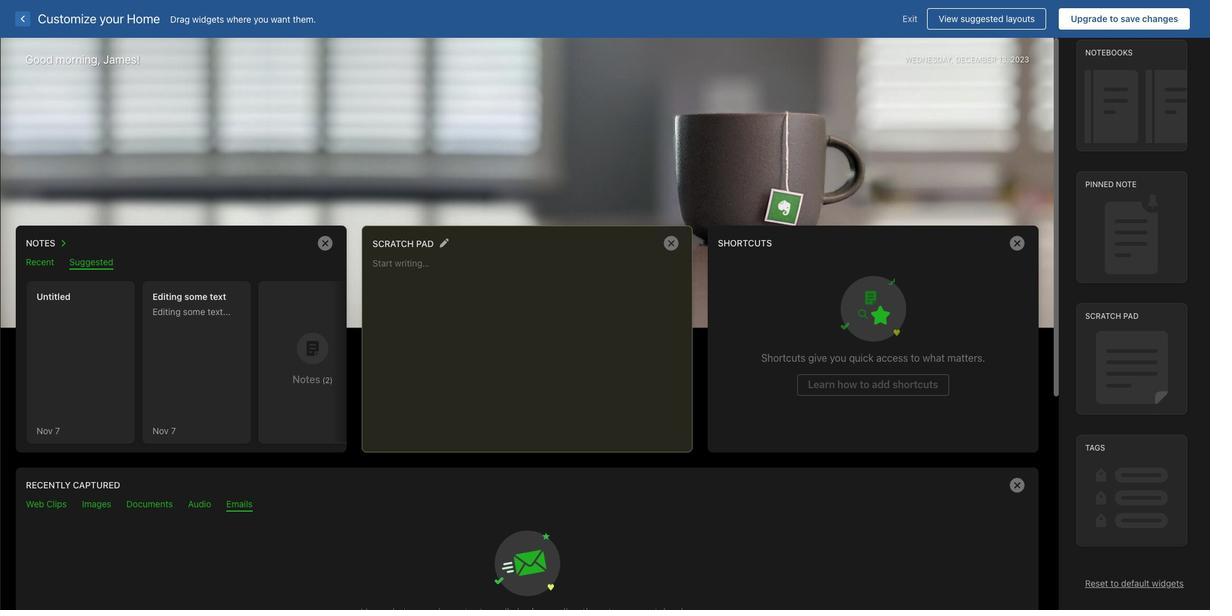 Task type: vqa. For each thing, say whether or not it's contained in the screenshot.
Good morning, James!
yes



Task type: describe. For each thing, give the bounding box(es) containing it.
upgrade to save changes
[[1071, 13, 1178, 24]]

your
[[100, 11, 124, 26]]

want
[[271, 14, 290, 24]]

0 vertical spatial widgets
[[192, 14, 224, 24]]

to for upgrade
[[1110, 13, 1118, 24]]

wednesday, december 13, 2023
[[905, 55, 1029, 64]]

upgrade
[[1071, 13, 1107, 24]]

customize
[[38, 11, 96, 26]]

scratch pad button
[[372, 235, 434, 251]]

scratch inside the scratch pad button
[[372, 238, 414, 249]]

james!
[[103, 53, 140, 66]]

1 remove image from the top
[[1005, 231, 1030, 256]]

changes
[[1142, 13, 1178, 24]]

suggested
[[961, 13, 1004, 24]]

pinned note
[[1085, 180, 1137, 189]]

where
[[226, 14, 251, 24]]

view suggested layouts
[[939, 13, 1035, 24]]

drag widgets where you want them.
[[170, 14, 316, 24]]

exit
[[903, 13, 917, 24]]

1 remove image from the left
[[313, 231, 338, 256]]

default
[[1121, 578, 1149, 589]]

2 remove image from the left
[[659, 231, 684, 256]]

home
[[127, 11, 160, 26]]

1 horizontal spatial scratch pad
[[1085, 312, 1139, 321]]

note
[[1116, 180, 1137, 189]]

december
[[955, 55, 996, 64]]

good
[[25, 53, 53, 66]]

0 vertical spatial scratch pad
[[372, 238, 434, 249]]



Task type: locate. For each thing, give the bounding box(es) containing it.
widgets
[[192, 14, 224, 24], [1152, 578, 1184, 589]]

view
[[939, 13, 958, 24]]

save
[[1121, 13, 1140, 24]]

reset
[[1085, 578, 1108, 589]]

13,
[[998, 55, 1008, 64]]

upgrade to save changes button
[[1059, 8, 1190, 30]]

notebooks
[[1085, 48, 1133, 58]]

good morning, james!
[[25, 53, 140, 66]]

0 horizontal spatial widgets
[[192, 14, 224, 24]]

2 remove image from the top
[[1005, 473, 1030, 498]]

reset to default widgets
[[1085, 578, 1184, 589]]

customize your home
[[38, 11, 160, 26]]

0 vertical spatial scratch
[[372, 238, 414, 249]]

scratch
[[372, 238, 414, 249], [1085, 312, 1121, 321]]

1 horizontal spatial remove image
[[659, 231, 684, 256]]

widgets right default
[[1152, 578, 1184, 589]]

you
[[254, 14, 268, 24]]

to right reset
[[1111, 578, 1119, 589]]

0 horizontal spatial pad
[[416, 238, 434, 249]]

remove image
[[1005, 231, 1030, 256], [1005, 473, 1030, 498]]

to for reset
[[1111, 578, 1119, 589]]

scratch pad
[[372, 238, 434, 249], [1085, 312, 1139, 321]]

1 horizontal spatial pad
[[1123, 312, 1139, 321]]

morning,
[[56, 53, 101, 66]]

pad
[[416, 238, 434, 249], [1123, 312, 1139, 321]]

pad inside button
[[416, 238, 434, 249]]

0 horizontal spatial remove image
[[313, 231, 338, 256]]

wednesday,
[[905, 55, 953, 64]]

to inside button
[[1110, 13, 1118, 24]]

pinned
[[1085, 180, 1114, 189]]

0 vertical spatial remove image
[[1005, 231, 1030, 256]]

0 horizontal spatial scratch
[[372, 238, 414, 249]]

0 horizontal spatial scratch pad
[[372, 238, 434, 249]]

1 horizontal spatial widgets
[[1152, 578, 1184, 589]]

layouts
[[1006, 13, 1035, 24]]

exit button
[[893, 8, 927, 30]]

to
[[1110, 13, 1118, 24], [1111, 578, 1119, 589]]

to left save
[[1110, 13, 1118, 24]]

1 vertical spatial pad
[[1123, 312, 1139, 321]]

them.
[[293, 14, 316, 24]]

1 vertical spatial scratch pad
[[1085, 312, 1139, 321]]

1 horizontal spatial scratch
[[1085, 312, 1121, 321]]

widgets right drag
[[192, 14, 224, 24]]

remove image
[[313, 231, 338, 256], [659, 231, 684, 256]]

drag
[[170, 14, 190, 24]]

view suggested layouts button
[[927, 8, 1047, 30]]

edit widget title image
[[439, 238, 449, 248]]

0 vertical spatial pad
[[416, 238, 434, 249]]

2023
[[1011, 55, 1029, 64]]

reset to default widgets button
[[1085, 578, 1184, 589]]

1 vertical spatial widgets
[[1152, 578, 1184, 589]]

0 vertical spatial to
[[1110, 13, 1118, 24]]

1 vertical spatial to
[[1111, 578, 1119, 589]]

1 vertical spatial remove image
[[1005, 473, 1030, 498]]

1 vertical spatial scratch
[[1085, 312, 1121, 321]]

tags
[[1085, 443, 1105, 453]]



